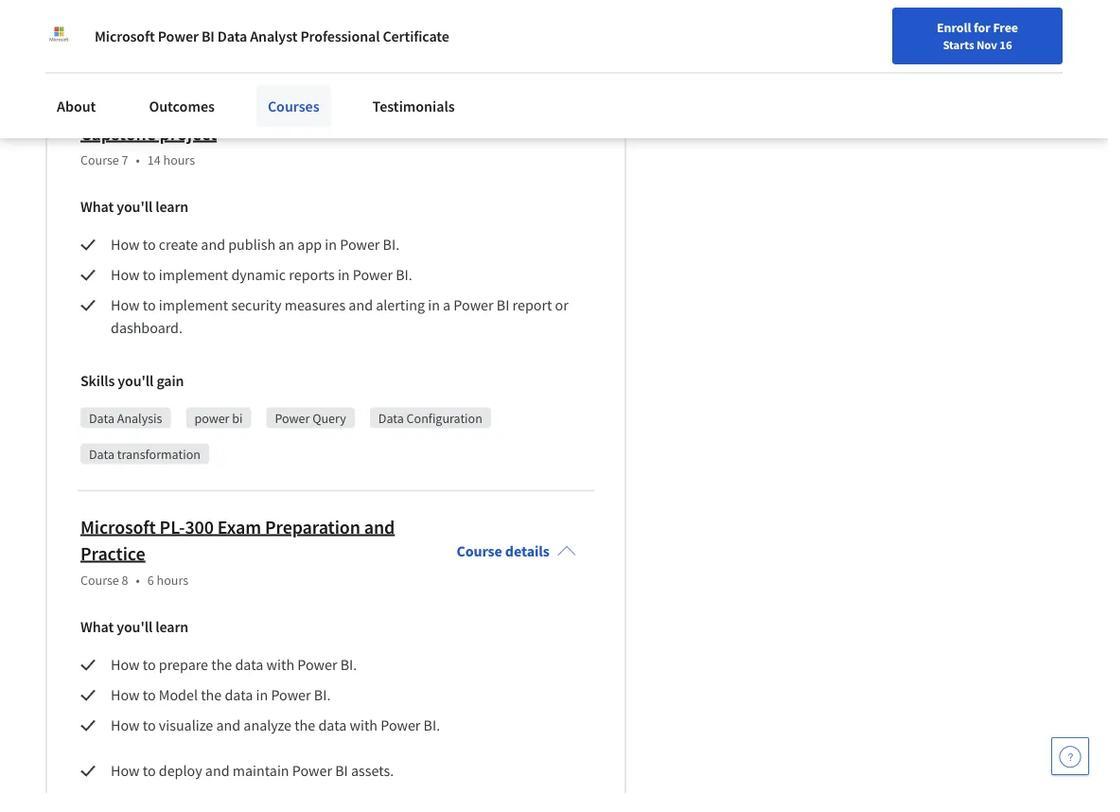 Task type: vqa. For each thing, say whether or not it's contained in the screenshot.
the rightmost 6
yes



Task type: locate. For each thing, give the bounding box(es) containing it.
you'll left gain
[[118, 372, 154, 391]]

0 vertical spatial the
[[211, 656, 232, 675]]

and right preparation on the bottom of the page
[[364, 515, 395, 539]]

to for how to model the data in power bi.
[[143, 686, 156, 705]]

data for data analysis
[[89, 410, 115, 427]]

data
[[235, 656, 264, 675], [225, 686, 253, 705], [319, 716, 347, 735]]

4 how from the top
[[111, 656, 140, 675]]

1 vertical spatial 6
[[148, 571, 154, 589]]

how to implement dynamic reports in power bi.
[[111, 266, 416, 285]]

hours
[[163, 30, 195, 47], [163, 151, 195, 168], [157, 571, 188, 589]]

2 to from the top
[[143, 266, 156, 285]]

data down 'data analysis'
[[89, 446, 115, 463]]

and left alerting
[[349, 296, 373, 315]]

6 right "8"
[[148, 571, 154, 589]]

bi. for how to implement dynamic reports in power bi.
[[396, 266, 413, 285]]

1 course details button from the top
[[442, 82, 592, 180]]

data up the how to model the data in power bi.
[[235, 656, 264, 675]]

how for how to implement dynamic reports in power bi.
[[111, 266, 140, 285]]

2 course details button from the top
[[442, 502, 592, 601]]

gain
[[157, 372, 184, 391]]

and up project
[[141, 95, 171, 118]]

what you'll learn down "8"
[[80, 618, 189, 637]]

project
[[160, 121, 217, 145]]

5 how from the top
[[111, 686, 140, 705]]

transformation
[[117, 446, 201, 463]]

0 vertical spatial microsoft
[[95, 27, 155, 45]]

1 implement from the top
[[159, 266, 228, 285]]

you'll
[[117, 197, 153, 216], [118, 372, 154, 391], [117, 618, 153, 637]]

14
[[148, 151, 161, 168]]

what you'll learn
[[80, 197, 189, 216], [80, 618, 189, 637]]

6 how from the top
[[111, 716, 140, 735]]

2 vertical spatial •
[[136, 571, 140, 589]]

1 course details from the top
[[457, 122, 550, 141]]

testimonials link
[[361, 85, 467, 127]]

bi inside how to implement security measures and alerting in a power bi report or dashboard.
[[497, 296, 510, 315]]

1 vertical spatial what
[[80, 618, 114, 637]]

power
[[158, 27, 199, 45], [249, 95, 300, 118], [340, 235, 380, 254], [353, 266, 393, 285], [454, 296, 494, 315], [275, 410, 310, 427], [298, 656, 338, 675], [271, 686, 311, 705], [381, 716, 421, 735], [292, 762, 332, 781]]

details for deploy and maintain power bi assets and capstone project
[[505, 122, 550, 141]]

data right analyze
[[319, 716, 347, 735]]

1 to from the top
[[143, 235, 156, 254]]

microsoft up practice
[[80, 515, 156, 539]]

configuration
[[407, 410, 483, 427]]

implement for security
[[159, 296, 228, 315]]

in inside how to implement security measures and alerting in a power bi report or dashboard.
[[428, 296, 440, 315]]

implement inside how to implement security measures and alerting in a power bi report or dashboard.
[[159, 296, 228, 315]]

learn up the create
[[156, 197, 189, 216]]

to for how to visualize and analyze the data with power bi.
[[143, 716, 156, 735]]

free
[[994, 19, 1019, 36]]

implement for dynamic
[[159, 266, 228, 285]]

• right 7
[[136, 151, 140, 168]]

data down skills
[[89, 410, 115, 427]]

what you'll learn down 7
[[80, 197, 189, 216]]

how inside how to implement security measures and alerting in a power bi report or dashboard.
[[111, 296, 140, 315]]

3 to from the top
[[143, 296, 156, 315]]

course inside microsoft pl-300 exam preparation and practice course 8 • 6 hours
[[80, 571, 119, 589]]

2 details from the top
[[505, 542, 550, 561]]

2 implement from the top
[[159, 296, 228, 315]]

with
[[267, 656, 295, 675], [350, 716, 378, 735]]

hours right 20
[[163, 30, 195, 47]]

how to implement security measures and alerting in a power bi report or dashboard.
[[111, 296, 572, 338]]

2 vertical spatial you'll
[[117, 618, 153, 637]]

1 what you'll learn from the top
[[80, 197, 189, 216]]

enroll
[[937, 19, 972, 36]]

about link
[[45, 85, 107, 127]]

data down how to prepare the data with power bi.
[[225, 686, 253, 705]]

courses link
[[256, 85, 331, 127]]

300
[[185, 515, 214, 539]]

0 horizontal spatial with
[[267, 656, 295, 675]]

0 vertical spatial with
[[267, 656, 295, 675]]

the
[[211, 656, 232, 675], [201, 686, 222, 705], [295, 716, 316, 735]]

1 vertical spatial course details button
[[442, 502, 592, 601]]

6
[[122, 30, 128, 47], [148, 571, 154, 589]]

bi
[[232, 410, 243, 427]]

2 course details from the top
[[457, 542, 550, 561]]

for
[[974, 19, 991, 36]]

what for how to create and publish an app in power bi.
[[80, 197, 114, 216]]

data transformation
[[89, 446, 201, 463]]

course inside deploy and maintain power bi assets and capstone project course 7 • 14 hours
[[80, 151, 119, 168]]

microsoft inside microsoft pl-300 exam preparation and practice course 8 • 6 hours
[[80, 515, 156, 539]]

you'll for create
[[117, 197, 153, 216]]

you'll for prepare
[[117, 618, 153, 637]]

to
[[143, 235, 156, 254], [143, 266, 156, 285], [143, 296, 156, 315], [143, 656, 156, 675], [143, 686, 156, 705], [143, 716, 156, 735], [143, 762, 156, 781]]

to for how to create and publish an app in power bi.
[[143, 235, 156, 254]]

dynamic
[[231, 266, 286, 285]]

2 learn from the top
[[156, 618, 189, 637]]

power bi
[[194, 410, 243, 427]]

1 vertical spatial data
[[225, 686, 253, 705]]

bi left 'assets.'
[[335, 762, 348, 781]]

publish
[[228, 235, 276, 254]]

with up how to visualize and analyze the data with power bi.
[[267, 656, 295, 675]]

bi left "report"
[[497, 296, 510, 315]]

0 vertical spatial •
[[136, 30, 140, 47]]

4 to from the top
[[143, 656, 156, 675]]

the up the how to model the data in power bi.
[[211, 656, 232, 675]]

the for model
[[201, 686, 222, 705]]

0 vertical spatial course details
[[457, 122, 550, 141]]

1 vertical spatial the
[[201, 686, 222, 705]]

1 what from the top
[[80, 197, 114, 216]]

with up 'assets.'
[[350, 716, 378, 735]]

bi.
[[383, 235, 400, 254], [396, 266, 413, 285], [341, 656, 357, 675], [314, 686, 331, 705], [424, 716, 440, 735]]

3 how from the top
[[111, 296, 140, 315]]

hours right 14
[[163, 151, 195, 168]]

learn
[[156, 197, 189, 216], [156, 618, 189, 637]]

implement down the create
[[159, 266, 228, 285]]

what down practice
[[80, 618, 114, 637]]

2 vertical spatial the
[[295, 716, 316, 735]]

0 vertical spatial course details button
[[442, 82, 592, 180]]

7 how from the top
[[111, 762, 140, 781]]

2 what you'll learn from the top
[[80, 618, 189, 637]]

power inside how to implement security measures and alerting in a power bi report or dashboard.
[[454, 296, 494, 315]]

and
[[141, 95, 171, 118], [379, 95, 409, 118], [201, 235, 225, 254], [349, 296, 373, 315], [364, 515, 395, 539], [216, 716, 241, 735], [205, 762, 230, 781]]

1 how from the top
[[111, 235, 140, 254]]

3 • from the top
[[136, 571, 140, 589]]

1 horizontal spatial 6
[[148, 571, 154, 589]]

1 details from the top
[[505, 122, 550, 141]]

6 left 20
[[122, 30, 128, 47]]

to for how to prepare the data with power bi.
[[143, 656, 156, 675]]

• left 20
[[136, 30, 140, 47]]

analyst
[[250, 27, 298, 45]]

bi. for how to model the data in power bi.
[[314, 686, 331, 705]]

bi
[[202, 27, 215, 45], [304, 95, 320, 118], [497, 296, 510, 315], [335, 762, 348, 781]]

in
[[325, 235, 337, 254], [338, 266, 350, 285], [428, 296, 440, 315], [256, 686, 268, 705]]

1 vertical spatial details
[[505, 542, 550, 561]]

2 how from the top
[[111, 266, 140, 285]]

• inside microsoft pl-300 exam preparation and practice course 8 • 6 hours
[[136, 571, 140, 589]]

implement
[[159, 266, 228, 285], [159, 296, 228, 315]]

1 • from the top
[[136, 30, 140, 47]]

hours inside deploy and maintain power bi assets and capstone project course 7 • 14 hours
[[163, 151, 195, 168]]

0 vertical spatial details
[[505, 122, 550, 141]]

0 vertical spatial what you'll learn
[[80, 197, 189, 216]]

learn up prepare
[[156, 618, 189, 637]]

what down capstone
[[80, 197, 114, 216]]

•
[[136, 30, 140, 47], [136, 151, 140, 168], [136, 571, 140, 589]]

1 vertical spatial implement
[[159, 296, 228, 315]]

1 vertical spatial learn
[[156, 618, 189, 637]]

1 vertical spatial •
[[136, 151, 140, 168]]

measures
[[285, 296, 346, 315]]

certificate
[[383, 27, 450, 45]]

implement up dashboard.
[[159, 296, 228, 315]]

7
[[122, 151, 128, 168]]

what
[[80, 197, 114, 216], [80, 618, 114, 637]]

what you'll learn for how to create and publish an app in power bi.
[[80, 197, 189, 216]]

1 vertical spatial microsoft
[[80, 515, 156, 539]]

0 horizontal spatial 6
[[122, 30, 128, 47]]

0 vertical spatial implement
[[159, 266, 228, 285]]

prepare
[[159, 656, 208, 675]]

how for how to implement security measures and alerting in a power bi report or dashboard.
[[111, 296, 140, 315]]

1 horizontal spatial with
[[350, 716, 378, 735]]

• inside deploy and maintain power bi assets and capstone project course 7 • 14 hours
[[136, 151, 140, 168]]

6 inside microsoft pl-300 exam preparation and practice course 8 • 6 hours
[[148, 571, 154, 589]]

1 vertical spatial with
[[350, 716, 378, 735]]

16
[[1000, 37, 1013, 52]]

model
[[159, 686, 198, 705]]

the right analyze
[[295, 716, 316, 735]]

0 vertical spatial what
[[80, 197, 114, 216]]

data for in
[[225, 686, 253, 705]]

0 vertical spatial learn
[[156, 197, 189, 216]]

• right "8"
[[136, 571, 140, 589]]

to inside how to implement security measures and alerting in a power bi report or dashboard.
[[143, 296, 156, 315]]

data left configuration
[[379, 410, 404, 427]]

course details for microsoft pl-300 exam preparation and practice
[[457, 542, 550, 561]]

20
[[148, 30, 161, 47]]

you'll down "8"
[[117, 618, 153, 637]]

2 what from the top
[[80, 618, 114, 637]]

how
[[111, 235, 140, 254], [111, 266, 140, 285], [111, 296, 140, 315], [111, 656, 140, 675], [111, 686, 140, 705], [111, 716, 140, 735], [111, 762, 140, 781]]

2 • from the top
[[136, 151, 140, 168]]

course details button
[[442, 82, 592, 180], [442, 502, 592, 601]]

None search field
[[240, 12, 401, 50]]

the right model
[[201, 686, 222, 705]]

0 vertical spatial data
[[235, 656, 264, 675]]

bi right 20
[[202, 27, 215, 45]]

2 vertical spatial hours
[[157, 571, 188, 589]]

microsoft
[[95, 27, 155, 45], [80, 515, 156, 539]]

0 vertical spatial hours
[[163, 30, 195, 47]]

6 to from the top
[[143, 716, 156, 735]]

in left a at the top of page
[[428, 296, 440, 315]]

assets.
[[351, 762, 394, 781]]

security
[[231, 296, 282, 315]]

deploy
[[159, 762, 202, 781]]

5 to from the top
[[143, 686, 156, 705]]

bi left "assets"
[[304, 95, 320, 118]]

microsoft pl-300 exam preparation and practice link
[[80, 515, 395, 565]]

1 vertical spatial what you'll learn
[[80, 618, 189, 637]]

hours right "8"
[[157, 571, 188, 589]]

alerting
[[376, 296, 425, 315]]

1 vertical spatial course details
[[457, 542, 550, 561]]

maintain
[[175, 95, 245, 118]]

skills you'll gain
[[80, 372, 184, 391]]

microsoft right microsoft image in the top of the page
[[95, 27, 155, 45]]

data
[[218, 27, 247, 45], [89, 410, 115, 427], [379, 410, 404, 427], [89, 446, 115, 463]]

you'll down 7
[[117, 197, 153, 216]]

assets
[[324, 95, 375, 118]]

hours inside microsoft pl-300 exam preparation and practice course 8 • 6 hours
[[157, 571, 188, 589]]

1 learn from the top
[[156, 197, 189, 216]]

analyze
[[244, 716, 292, 735]]

8
[[122, 571, 128, 589]]

0 vertical spatial you'll
[[117, 197, 153, 216]]

7 to from the top
[[143, 762, 156, 781]]

course details
[[457, 122, 550, 141], [457, 542, 550, 561]]

1 vertical spatial hours
[[163, 151, 195, 168]]



Task type: describe. For each thing, give the bounding box(es) containing it.
how for how to model the data in power bi.
[[111, 686, 140, 705]]

report
[[513, 296, 552, 315]]

how to deploy and maintain power bi assets.
[[111, 762, 394, 781]]

0 vertical spatial 6
[[122, 30, 128, 47]]

microsoft power bi data analyst professional certificate
[[95, 27, 450, 45]]

testimonials
[[373, 97, 455, 116]]

query
[[313, 410, 346, 427]]

how to visualize and analyze the data with power bi.
[[111, 716, 440, 735]]

course details for deploy and maintain power bi assets and capstone project
[[457, 122, 550, 141]]

and right the create
[[201, 235, 225, 254]]

how to create and publish an app in power bi.
[[111, 235, 400, 254]]

exam
[[218, 515, 261, 539]]

bi. for how to prepare the data with power bi.
[[341, 656, 357, 675]]

pl-
[[160, 515, 185, 539]]

what for how to prepare the data with power bi.
[[80, 618, 114, 637]]

learn for prepare
[[156, 618, 189, 637]]

the for prepare
[[211, 656, 232, 675]]

and inside how to implement security measures and alerting in a power bi report or dashboard.
[[349, 296, 373, 315]]

data for with
[[235, 656, 264, 675]]

microsoft for pl-
[[80, 515, 156, 539]]

courses
[[268, 97, 320, 116]]

coursera image
[[9, 15, 130, 46]]

in right app
[[325, 235, 337, 254]]

learn for create
[[156, 197, 189, 216]]

course 6 • 20 hours
[[80, 30, 195, 47]]

what you'll learn for how to prepare the data with power bi.
[[80, 618, 189, 637]]

to for how to deploy and maintain power bi assets.
[[143, 762, 156, 781]]

1 vertical spatial you'll
[[118, 372, 154, 391]]

microsoft image
[[45, 23, 72, 49]]

nov
[[977, 37, 998, 52]]

or
[[555, 296, 569, 315]]

how to model the data in power bi.
[[111, 686, 331, 705]]

deploy
[[80, 95, 137, 118]]

and right "assets"
[[379, 95, 409, 118]]

analysis
[[117, 410, 162, 427]]

practice
[[80, 542, 145, 565]]

enroll for free starts nov 16
[[937, 19, 1019, 52]]

data left analyst
[[218, 27, 247, 45]]

course details button for microsoft pl-300 exam preparation and practice
[[442, 502, 592, 601]]

course details button for deploy and maintain power bi assets and capstone project
[[442, 82, 592, 180]]

how for how to visualize and analyze the data with power bi.
[[111, 716, 140, 735]]

data for data configuration
[[379, 410, 404, 427]]

data for data transformation
[[89, 446, 115, 463]]

help center image
[[1059, 745, 1082, 768]]

in right reports
[[338, 266, 350, 285]]

2 vertical spatial data
[[319, 716, 347, 735]]

about
[[57, 97, 96, 116]]

how for how to prepare the data with power bi.
[[111, 656, 140, 675]]

show notifications image
[[922, 24, 945, 46]]

to for how to implement dynamic reports in power bi.
[[143, 266, 156, 285]]

professional
[[301, 27, 380, 45]]

and down the how to model the data in power bi.
[[216, 716, 241, 735]]

maintain
[[233, 762, 289, 781]]

details for microsoft pl-300 exam preparation and practice
[[505, 542, 550, 561]]

how for how to deploy and maintain power bi assets.
[[111, 762, 140, 781]]

starts
[[943, 37, 975, 52]]

in up analyze
[[256, 686, 268, 705]]

skills
[[80, 372, 115, 391]]

data analysis
[[89, 410, 162, 427]]

capstone
[[80, 121, 156, 145]]

outcomes
[[149, 97, 215, 116]]

and inside microsoft pl-300 exam preparation and practice course 8 • 6 hours
[[364, 515, 395, 539]]

outcomes link
[[138, 85, 226, 127]]

dashboard.
[[111, 319, 183, 338]]

how to prepare the data with power bi.
[[111, 656, 357, 675]]

to for how to implement security measures and alerting in a power bi report or dashboard.
[[143, 296, 156, 315]]

app
[[298, 235, 322, 254]]

reports
[[289, 266, 335, 285]]

and right deploy
[[205, 762, 230, 781]]

preparation
[[265, 515, 361, 539]]

deploy and maintain power bi assets and capstone project course 7 • 14 hours
[[80, 95, 409, 168]]

create
[[159, 235, 198, 254]]

microsoft for power
[[95, 27, 155, 45]]

power
[[194, 410, 230, 427]]

visualize
[[159, 716, 213, 735]]

bi inside deploy and maintain power bi assets and capstone project course 7 • 14 hours
[[304, 95, 320, 118]]

an
[[279, 235, 295, 254]]

microsoft pl-300 exam preparation and practice course 8 • 6 hours
[[80, 515, 395, 589]]

data configuration
[[379, 410, 483, 427]]

how for how to create and publish an app in power bi.
[[111, 235, 140, 254]]

deploy and maintain power bi assets and capstone project link
[[80, 95, 409, 145]]

power query
[[275, 410, 346, 427]]

power inside deploy and maintain power bi assets and capstone project course 7 • 14 hours
[[249, 95, 300, 118]]

a
[[443, 296, 451, 315]]



